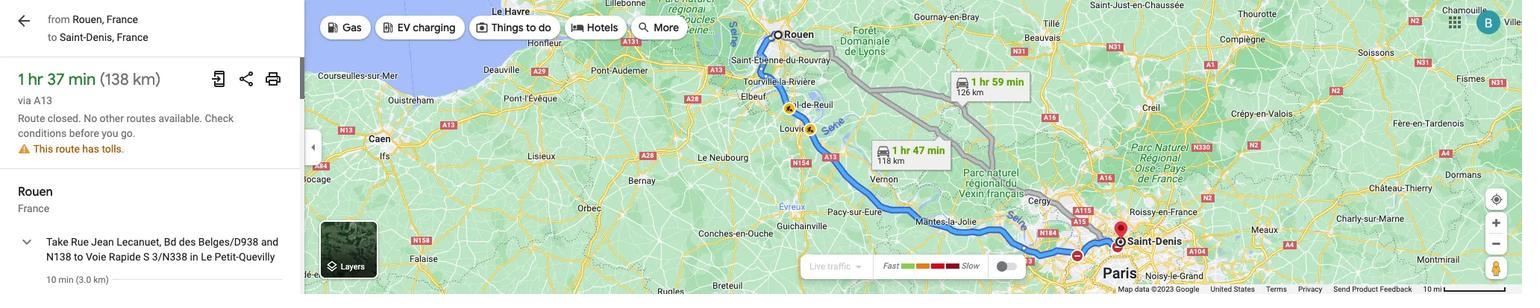 Task type: locate. For each thing, give the bounding box(es) containing it.
0 horizontal spatial 10
[[46, 276, 56, 286]]

map data ©2023 google
[[1118, 286, 1200, 294]]

0 horizontal spatial )
[[106, 276, 109, 286]]

0 vertical spatial /
[[230, 237, 234, 249]]

to inside button
[[526, 21, 536, 34]]

2 vertical spatial france
[[18, 203, 49, 215]]

10 mi button
[[1424, 286, 1507, 294]]

saint-
[[60, 31, 86, 43]]

n138
[[46, 252, 71, 264]]

0 vertical spatial )
[[155, 69, 161, 90]]

footer inside google maps element
[[1118, 285, 1424, 295]]

rouen
[[18, 185, 53, 200]]

min right 37
[[68, 69, 96, 90]]

france inside rouen france
[[18, 203, 49, 215]]

gas button
[[320, 10, 371, 46]]

send product feedback button
[[1334, 285, 1412, 295]]

1 horizontal spatial 10
[[1424, 286, 1432, 294]]

0 vertical spatial min
[[68, 69, 96, 90]]

0 vertical spatial (
[[100, 69, 105, 90]]

fast
[[883, 262, 899, 272]]

hotels
[[587, 21, 618, 34]]

france right denis,
[[117, 31, 148, 43]]

km
[[133, 69, 155, 90], [93, 276, 106, 286]]

1 vertical spatial km
[[93, 276, 106, 286]]

km right '3.0'
[[93, 276, 106, 286]]

1 vertical spatial min
[[59, 276, 74, 286]]

to down rue
[[74, 252, 83, 264]]

le
[[201, 252, 212, 264]]

3.0
[[79, 276, 91, 286]]

1 horizontal spatial )
[[155, 69, 161, 90]]

go.
[[121, 128, 135, 140]]

live
[[810, 262, 826, 272]]

0 horizontal spatial to
[[48, 31, 57, 43]]

send product feedback
[[1334, 286, 1412, 294]]

1 vertical spatial /
[[158, 252, 162, 264]]

0 horizontal spatial km
[[93, 276, 106, 286]]

terms button
[[1266, 285, 1287, 295]]

united states
[[1211, 286, 1255, 294]]

france up denis,
[[107, 13, 138, 25]]

(
[[100, 69, 105, 90], [76, 276, 79, 286]]

live traffic list box
[[810, 261, 864, 274]]

) right the 138
[[155, 69, 161, 90]]

rouen france
[[18, 185, 53, 215]]

/ right s on the left
[[158, 252, 162, 264]]

10 left mi
[[1424, 286, 1432, 294]]

to
[[526, 21, 536, 34], [48, 31, 57, 43], [74, 252, 83, 264]]

km right the 138
[[133, 69, 155, 90]]

france down rouen
[[18, 203, 49, 215]]

gas
[[343, 21, 362, 34]]

,
[[159, 237, 161, 249]]

min
[[68, 69, 96, 90], [59, 276, 74, 286]]

collapse side panel image
[[305, 139, 322, 156]]

1 horizontal spatial to
[[74, 252, 83, 264]]

n338
[[162, 252, 187, 264]]

0 vertical spatial france
[[107, 13, 138, 25]]

before
[[69, 128, 99, 140]]

footer
[[1118, 285, 1424, 295]]

mi
[[1434, 286, 1442, 294]]

data
[[1135, 286, 1150, 294]]

footer containing map data ©2023 google
[[1118, 285, 1424, 295]]

1 horizontal spatial km
[[133, 69, 155, 90]]

/
[[230, 237, 234, 249], [158, 252, 162, 264]]

petit-
[[215, 252, 239, 264]]

3
[[152, 252, 158, 264]]

check
[[205, 113, 234, 125]]

to left do
[[526, 21, 536, 34]]

route
[[56, 144, 80, 155]]

( down rue
[[76, 276, 79, 286]]

1
[[18, 69, 24, 90]]

 Show traffic  checkbox
[[997, 261, 1018, 273]]

privacy button
[[1298, 285, 1323, 295]]

10
[[46, 276, 56, 286], [1424, 286, 1432, 294]]

1 hr 37 min ( 138 km )
[[18, 69, 161, 90]]

send
[[1334, 286, 1350, 294]]

to down from
[[48, 31, 57, 43]]

jean
[[91, 237, 114, 249]]

main content
[[0, 0, 304, 295]]

10 for 10 min ( 3.0 km )
[[46, 276, 56, 286]]

2 horizontal spatial to
[[526, 21, 536, 34]]

/ up petit-
[[230, 237, 234, 249]]

10 inside "directions from rouen, france to saint-denis, france" region
[[46, 276, 56, 286]]

) right '3.0'
[[106, 276, 109, 286]]

terms
[[1266, 286, 1287, 294]]

and
[[261, 237, 278, 249]]

layers
[[341, 263, 365, 273]]

)
[[155, 69, 161, 90], [106, 276, 109, 286]]

united
[[1211, 286, 1232, 294]]

138
[[105, 69, 129, 90]]

10 down n138
[[46, 276, 56, 286]]

more
[[654, 21, 679, 34]]

1 vertical spatial (
[[76, 276, 79, 286]]

0 horizontal spatial /
[[158, 252, 162, 264]]

in
[[190, 252, 198, 264]]

( up other at the top of the page
[[100, 69, 105, 90]]

denis,
[[86, 31, 114, 43]]

min left '3.0'
[[59, 276, 74, 286]]

©2023
[[1152, 286, 1174, 294]]

france
[[107, 13, 138, 25], [117, 31, 148, 43], [18, 203, 49, 215]]

live traffic option
[[810, 262, 851, 272]]



Task type: vqa. For each thing, say whether or not it's contained in the screenshot.
in
yes



Task type: describe. For each thing, give the bounding box(es) containing it.
ev charging button
[[375, 10, 465, 46]]

show street view coverage image
[[1486, 257, 1507, 280]]

conditions
[[18, 128, 67, 140]]

traffic
[[828, 262, 851, 272]]

live traffic
[[810, 262, 851, 272]]

10 min ( 3.0 km )
[[46, 276, 109, 286]]

things
[[491, 21, 524, 34]]

rue
[[71, 237, 89, 249]]

hr
[[28, 69, 43, 90]]

s
[[143, 252, 150, 264]]

google
[[1176, 286, 1200, 294]]

more button
[[632, 10, 688, 46]]

available.
[[159, 113, 202, 125]]

1 vertical spatial )
[[106, 276, 109, 286]]

rouen,
[[73, 13, 104, 25]]

product
[[1352, 286, 1378, 294]]

1 horizontal spatial /
[[230, 237, 234, 249]]

closed.
[[48, 113, 81, 125]]

this
[[33, 144, 53, 155]]

things to do button
[[469, 10, 560, 46]]

0 vertical spatial km
[[133, 69, 155, 90]]

take rue jean lecanuet , bd des belges / d938 and n138 to voie rapide s 3 / n338 in le petit-quevilly
[[46, 237, 278, 264]]

to inside from rouen, france to saint-denis, france
[[48, 31, 57, 43]]

des
[[179, 237, 196, 249]]

10 for 10 mi
[[1424, 286, 1432, 294]]

privacy
[[1298, 286, 1323, 294]]

1 vertical spatial france
[[117, 31, 148, 43]]

map
[[1118, 286, 1133, 294]]

google maps element
[[0, 0, 1522, 295]]

10 mi
[[1424, 286, 1442, 294]]

tolls.
[[102, 144, 124, 155]]

voie
[[86, 252, 106, 264]]

route
[[18, 113, 45, 125]]

a13
[[34, 95, 52, 107]]

ev
[[398, 21, 410, 34]]

united states button
[[1211, 285, 1255, 295]]

feedback
[[1380, 286, 1412, 294]]

lecanuet
[[117, 237, 159, 249]]

other
[[100, 113, 124, 125]]

do
[[539, 21, 551, 34]]

slow
[[961, 262, 979, 272]]

directions from rouen, france to saint-denis, france region
[[0, 57, 304, 295]]

rapide
[[109, 252, 141, 264]]

belges
[[198, 237, 230, 249]]

route closed. no other routes available. check conditions before you go.
[[18, 113, 234, 140]]

this route has tolls.
[[33, 144, 124, 155]]

ev charging
[[398, 21, 456, 34]]

routes
[[126, 113, 156, 125]]

take
[[46, 237, 68, 249]]

has
[[82, 144, 99, 155]]

zoom in image
[[1491, 218, 1502, 229]]

to inside take rue jean lecanuet , bd des belges / d938 and n138 to voie rapide s 3 / n338 in le petit-quevilly
[[74, 252, 83, 264]]

main content containing 1 hr 37 min
[[0, 0, 304, 295]]

quevilly
[[239, 252, 275, 264]]

show your location image
[[1490, 193, 1504, 207]]

zoom out image
[[1491, 239, 1502, 250]]

via a13
[[18, 95, 52, 107]]

things to do
[[491, 21, 551, 34]]

warning tooltip
[[18, 144, 31, 155]]

from
[[48, 13, 70, 25]]

from rouen, france to saint-denis, france
[[48, 13, 148, 43]]

0 horizontal spatial (
[[76, 276, 79, 286]]

states
[[1234, 286, 1255, 294]]

bd
[[164, 237, 176, 249]]

you
[[102, 128, 118, 140]]

via
[[18, 95, 31, 107]]

charging
[[413, 21, 456, 34]]

1 horizontal spatial (
[[100, 69, 105, 90]]

hotels button
[[565, 10, 627, 46]]

37
[[47, 69, 65, 90]]

no
[[84, 113, 97, 125]]

d938
[[234, 237, 259, 249]]



